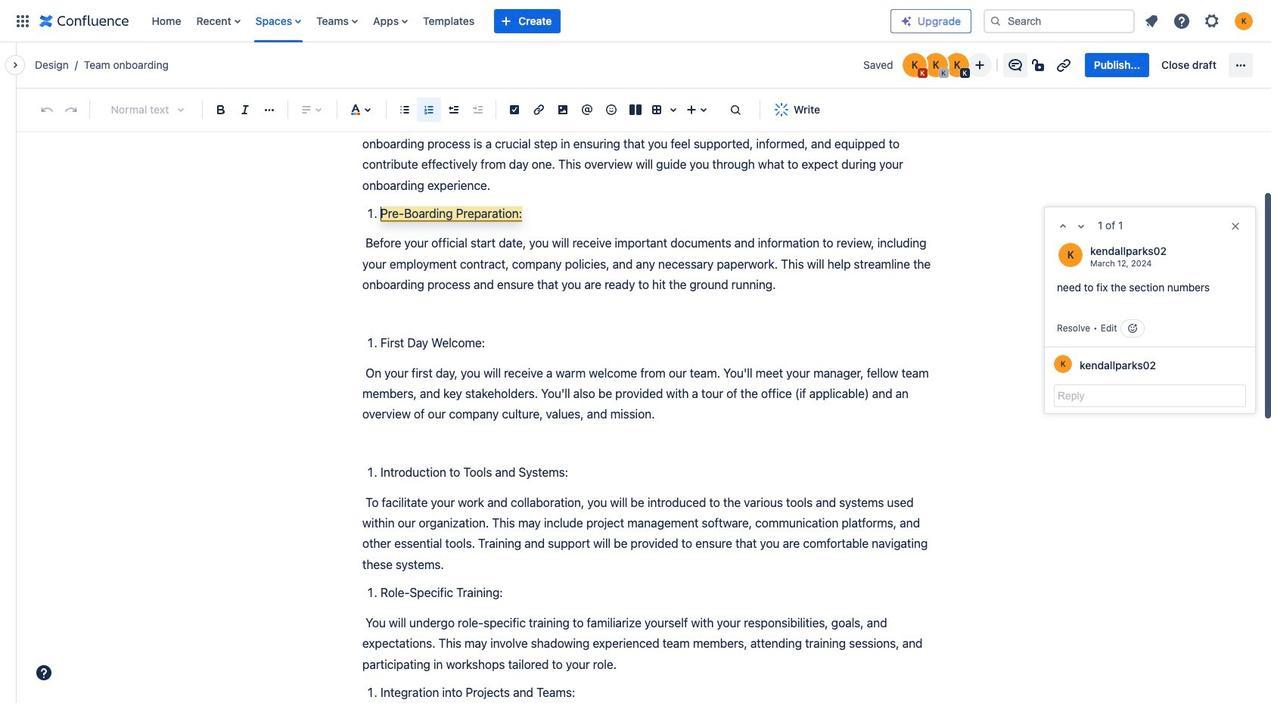 Task type: vqa. For each thing, say whether or not it's contained in the screenshot.
Your profile and preferences icon
yes



Task type: describe. For each thing, give the bounding box(es) containing it.
Main content area, start typing to enter text. text field
[[363, 113, 938, 703]]

Search field
[[984, 9, 1135, 33]]

comment by kendallparks02 comment
[[1045, 232, 1256, 347]]

link ⌘k image
[[530, 101, 548, 119]]

mention @ image
[[578, 101, 596, 119]]

find and replace image
[[727, 101, 745, 119]]

no restrictions image
[[1031, 56, 1049, 74]]

help icon image
[[1173, 12, 1191, 30]]

layouts image
[[627, 101, 645, 119]]

editable content region
[[338, 0, 1256, 703]]

copy link image
[[1055, 56, 1073, 74]]

next comment image
[[1072, 217, 1091, 236]]

bullet list ⌘⇧8 image
[[396, 101, 414, 119]]

text formatting group
[[209, 98, 282, 122]]

previous comment image
[[1054, 217, 1072, 236]]

your profile and preferences image
[[1235, 12, 1253, 30]]

avatar group element
[[901, 51, 971, 79]]

add image, video, or file image
[[554, 101, 572, 119]]

comment icon image
[[1006, 56, 1025, 74]]

table size image
[[665, 101, 683, 119]]

table ⇧⌥t image
[[648, 101, 666, 119]]



Task type: locate. For each thing, give the bounding box(es) containing it.
list for appswitcher icon
[[144, 0, 891, 42]]

None search field
[[984, 9, 1135, 33]]

settings icon image
[[1203, 12, 1222, 30]]

invite to edit image
[[971, 56, 989, 74]]

more formatting image
[[260, 101, 279, 119]]

italic ⌘i image
[[236, 101, 254, 119]]

search image
[[990, 15, 1002, 27]]

emoji : image
[[602, 101, 621, 119]]

more image
[[1232, 56, 1250, 74]]

numbered list ⌘⇧7 image
[[420, 101, 438, 119]]

bold ⌘b image
[[212, 101, 230, 119]]

global element
[[9, 0, 891, 42]]

appswitcher icon image
[[14, 12, 32, 30]]

notification icon image
[[1143, 12, 1161, 30]]

confluence image
[[39, 12, 129, 30], [39, 12, 129, 30]]

list formating group
[[393, 98, 490, 122]]

Reply field
[[1054, 384, 1247, 407]]

1 horizontal spatial list
[[1138, 7, 1262, 34]]

0 horizontal spatial list
[[144, 0, 891, 42]]

premium image
[[901, 15, 913, 27]]

group
[[1085, 53, 1226, 77]]

list
[[144, 0, 891, 42], [1138, 7, 1262, 34]]

banner
[[0, 0, 1272, 42]]

outdent ⇧tab image
[[444, 101, 462, 119]]

expand sidebar image
[[0, 50, 33, 80]]

action item [] image
[[506, 101, 524, 119]]

list for premium image
[[1138, 7, 1262, 34]]

close icon image
[[1230, 220, 1242, 233]]



